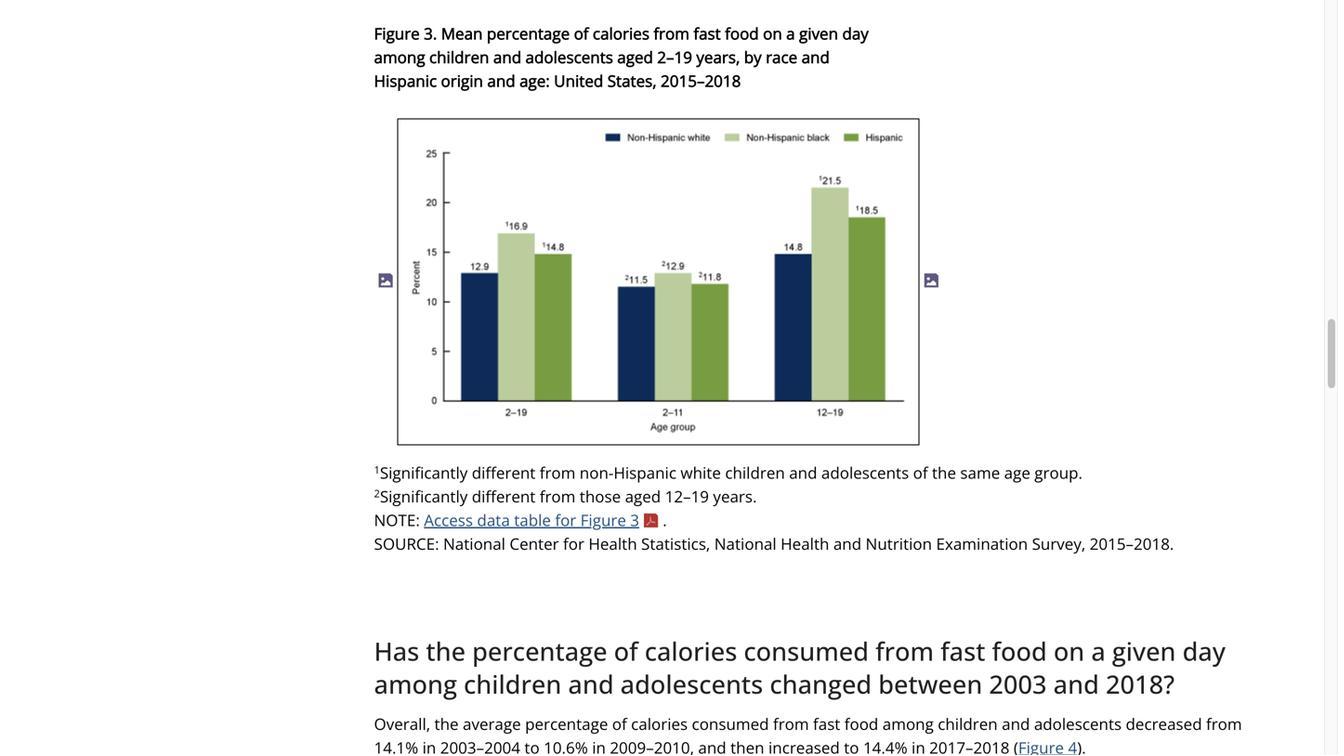 Task type: locate. For each thing, give the bounding box(es) containing it.
between
[[879, 668, 983, 702]]

adolescents up the nutrition
[[822, 463, 909, 484]]

1 horizontal spatial a
[[1092, 635, 1106, 669]]

fast up increased
[[813, 714, 841, 736]]

united
[[554, 70, 604, 92]]

for
[[555, 510, 577, 531], [563, 534, 585, 555]]

hispanic
[[374, 70, 437, 92], [614, 463, 677, 484]]

1 vertical spatial a
[[1092, 635, 1106, 669]]

a inside has the percentage of calories consumed from fast food on a given day among children and adolescents changed between 2003 and 2018?
[[1092, 635, 1106, 669]]

0 vertical spatial figure
[[374, 23, 420, 44]]

food inside the overall, the average percentage of calories consumed from fast food among children and adolescents decreased from 14.1% in 2003–2004 to 10.6% in 2009–2010, and then increased to 14.4% in 2017–2018 (
[[845, 714, 879, 736]]

2015–2018
[[661, 70, 741, 92]]

2 vertical spatial calories
[[631, 714, 688, 736]]

2
[[374, 487, 380, 501]]

2 vertical spatial percentage
[[525, 714, 608, 736]]

to left 10.6%
[[525, 738, 540, 756]]

adolescents inside the overall, the average percentage of calories consumed from fast food among children and adolescents decreased from 14.1% in 2003–2004 to 10.6% in 2009–2010, and then increased to 14.4% in 2017–2018 (
[[1035, 714, 1122, 736]]

hispanic down 3. at left top
[[374, 70, 437, 92]]

among inside has the percentage of calories consumed from fast food on a given day among children and adolescents changed between 2003 and 2018?
[[374, 668, 457, 702]]

adolescents inside the '1 significantly different from non-hispanic white children and adolescents of the same age group. 2 significantly different from those aged 12–19 years. note:'
[[822, 463, 909, 484]]

0 horizontal spatial hispanic
[[374, 70, 437, 92]]

and inside the '1 significantly different from non-hispanic white children and adolescents of the same age group. 2 significantly different from those aged 12–19 years. note:'
[[790, 463, 818, 484]]

1 horizontal spatial image image
[[925, 269, 939, 293]]

percentage up 10.6%
[[525, 714, 608, 736]]

food inside has the percentage of calories consumed from fast food on a given day among children and adolescents changed between 2003 and 2018?
[[992, 635, 1048, 669]]

aged up states,
[[618, 47, 653, 68]]

national down 'data'
[[443, 534, 506, 555]]

2 vertical spatial among
[[883, 714, 934, 736]]

mean
[[441, 23, 483, 44]]

day inside has the percentage of calories consumed from fast food on a given day among children and adolescents changed between 2003 and 2018?
[[1183, 635, 1226, 669]]

0 horizontal spatial day
[[843, 23, 869, 44]]

the left same
[[932, 463, 957, 484]]

1 vertical spatial the
[[426, 635, 466, 669]]

1 vertical spatial given
[[1113, 635, 1177, 669]]

on
[[763, 23, 783, 44], [1054, 635, 1085, 669]]

in right 14.1%
[[423, 738, 436, 756]]

consumed up the overall, the average percentage of calories consumed from fast food among children and adolescents decreased from 14.1% in 2003–2004 to 10.6% in 2009–2010, and then increased to 14.4% in 2017–2018 (
[[744, 635, 869, 669]]

given inside has the percentage of calories consumed from fast food on a given day among children and adolescents changed between 2003 and 2018?
[[1113, 635, 1177, 669]]

2017–2018
[[930, 738, 1010, 756]]

1 vertical spatial among
[[374, 668, 457, 702]]

by
[[744, 47, 762, 68]]

1 vertical spatial for
[[563, 534, 585, 555]]

0 vertical spatial fast
[[694, 23, 721, 44]]

among down 3. at left top
[[374, 47, 425, 68]]

center
[[510, 534, 559, 555]]

from
[[654, 23, 690, 44], [540, 463, 576, 484], [540, 486, 576, 508], [876, 635, 934, 669], [773, 714, 809, 736], [1207, 714, 1243, 736]]

1 horizontal spatial national
[[715, 534, 777, 555]]

0 horizontal spatial figure
[[374, 23, 420, 44]]

percentage inside the overall, the average percentage of calories consumed from fast food among children and adolescents decreased from 14.1% in 2003–2004 to 10.6% in 2009–2010, and then increased to 14.4% in 2017–2018 (
[[525, 714, 608, 736]]

0 horizontal spatial a
[[787, 23, 795, 44]]

0 horizontal spatial health
[[589, 534, 637, 555]]

percentage inside figure 3. mean percentage of calories from fast food on a given day among children and adolescents aged 2–19 years, by race and hispanic origin and age: united states, 2015–2018
[[487, 23, 570, 44]]

consumed inside has the percentage of calories consumed from fast food on a given day among children and adolescents changed between 2003 and 2018?
[[744, 635, 869, 669]]

0 vertical spatial consumed
[[744, 635, 869, 669]]

hispanic inside the '1 significantly different from non-hispanic white children and adolescents of the same age group. 2 significantly different from those aged 12–19 years. note:'
[[614, 463, 677, 484]]

origin
[[441, 70, 483, 92]]

figure 3. mean percentage of calories from fast food on a given day among children and adolescents aged 2–19 years, by race and hispanic origin and age: united states, 2015–2018
[[374, 23, 869, 92]]

aged
[[618, 47, 653, 68], [625, 486, 661, 508]]

in right 14.4%
[[912, 738, 926, 756]]

fast left 2003
[[941, 635, 986, 669]]

1 vertical spatial aged
[[625, 486, 661, 508]]

same
[[961, 463, 1001, 484]]

calories inside the overall, the average percentage of calories consumed from fast food among children and adolescents decreased from 14.1% in 2003–2004 to 10.6% in 2009–2010, and then increased to 14.4% in 2017–2018 (
[[631, 714, 688, 736]]

1 different from the top
[[472, 463, 536, 484]]

figure
[[374, 23, 420, 44], [581, 510, 626, 531]]

aged up 3
[[625, 486, 661, 508]]

on inside has the percentage of calories consumed from fast food on a given day among children and adolescents changed between 2003 and 2018?
[[1054, 635, 1085, 669]]

children up average
[[464, 668, 562, 702]]

to
[[525, 738, 540, 756], [844, 738, 860, 756]]

aged inside figure 3. mean percentage of calories from fast food on a given day among children and adolescents aged 2–19 years, by race and hispanic origin and age: united states, 2015–2018
[[618, 47, 653, 68]]

2 vertical spatial fast
[[813, 714, 841, 736]]

1 to from the left
[[525, 738, 540, 756]]

and up . source: national center for health statistics, national health and nutrition examination survey, 2015–2018.
[[790, 463, 818, 484]]

given for race
[[800, 23, 839, 44]]

1 horizontal spatial to
[[844, 738, 860, 756]]

children inside has the percentage of calories consumed from fast food on a given day among children and adolescents changed between 2003 and 2018?
[[464, 668, 562, 702]]

the for 2003–2004
[[435, 714, 459, 736]]

1 horizontal spatial fast
[[813, 714, 841, 736]]

0 vertical spatial day
[[843, 23, 869, 44]]

among up overall,
[[374, 668, 457, 702]]

from right the changed
[[876, 635, 934, 669]]

1 vertical spatial calories
[[645, 635, 738, 669]]

of inside figure 3. mean percentage of calories from fast food on a given day among children and adolescents aged 2–19 years, by race and hispanic origin and age: united states, 2015–2018
[[574, 23, 589, 44]]

0 horizontal spatial image image
[[379, 269, 393, 293]]

figure left 3. at left top
[[374, 23, 420, 44]]

national
[[443, 534, 506, 555], [715, 534, 777, 555]]

1 health from the left
[[589, 534, 637, 555]]

a for 2018?
[[1092, 635, 1106, 669]]

fast
[[694, 23, 721, 44], [941, 635, 986, 669], [813, 714, 841, 736]]

to left 14.4%
[[844, 738, 860, 756]]

and left the then
[[699, 738, 727, 756]]

percentage for mean
[[487, 23, 570, 44]]

1 horizontal spatial on
[[1054, 635, 1085, 669]]

a left "2018?"
[[1092, 635, 1106, 669]]

0 vertical spatial food
[[725, 23, 759, 44]]

the right has
[[426, 635, 466, 669]]

1 horizontal spatial figure
[[581, 510, 626, 531]]

0 horizontal spatial national
[[443, 534, 506, 555]]

day for figure 3. mean percentage of calories from fast food on a given day among children and adolescents aged 2–19 years, by race and hispanic origin and age: united states, 2015–2018
[[843, 23, 869, 44]]

2–19
[[658, 47, 693, 68]]

14.4%
[[864, 738, 908, 756]]

percentage for average
[[525, 714, 608, 736]]

aged inside the '1 significantly different from non-hispanic white children and adolescents of the same age group. 2 significantly different from those aged 12–19 years. note:'
[[625, 486, 661, 508]]

and up 10.6%
[[568, 668, 614, 702]]

on right 2003
[[1054, 635, 1085, 669]]

of inside the '1 significantly different from non-hispanic white children and adolescents of the same age group. 2 significantly different from those aged 12–19 years. note:'
[[914, 463, 928, 484]]

2 vertical spatial the
[[435, 714, 459, 736]]

source:
[[374, 534, 439, 555]]

among inside figure 3. mean percentage of calories from fast food on a given day among children and adolescents aged 2–19 years, by race and hispanic origin and age: united states, 2015–2018
[[374, 47, 425, 68]]

different
[[472, 463, 536, 484], [472, 486, 536, 508]]

and
[[494, 47, 522, 68], [802, 47, 830, 68], [488, 70, 516, 92], [790, 463, 818, 484], [834, 534, 862, 555], [568, 668, 614, 702], [1054, 668, 1100, 702], [1002, 714, 1030, 736], [699, 738, 727, 756]]

0 vertical spatial calories
[[593, 23, 650, 44]]

image image
[[379, 269, 393, 293], [925, 269, 939, 293]]

1 horizontal spatial hispanic
[[614, 463, 677, 484]]

1 in from the left
[[423, 738, 436, 756]]

0 vertical spatial percentage
[[487, 23, 570, 44]]

the inside the overall, the average percentage of calories consumed from fast food among children and adolescents decreased from 14.1% in 2003–2004 to 10.6% in 2009–2010, and then increased to 14.4% in 2017–2018 (
[[435, 714, 459, 736]]

examination
[[937, 534, 1028, 555]]

1 vertical spatial different
[[472, 486, 536, 508]]

1 vertical spatial percentage
[[472, 635, 608, 669]]

food inside figure 3. mean percentage of calories from fast food on a given day among children and adolescents aged 2–19 years, by race and hispanic origin and age: united states, 2015–2018
[[725, 23, 759, 44]]

a
[[787, 23, 795, 44], [1092, 635, 1106, 669]]

0 vertical spatial a
[[787, 23, 795, 44]]

1 horizontal spatial day
[[1183, 635, 1226, 669]]

survey,
[[1033, 534, 1086, 555]]

children inside the '1 significantly different from non-hispanic white children and adolescents of the same age group. 2 significantly different from those aged 12–19 years. note:'
[[725, 463, 785, 484]]

0 horizontal spatial on
[[763, 23, 783, 44]]

0 vertical spatial hispanic
[[374, 70, 437, 92]]

percentage up 'age:'
[[487, 23, 570, 44]]

1 vertical spatial hispanic
[[614, 463, 677, 484]]

percentage
[[487, 23, 570, 44], [472, 635, 608, 669], [525, 714, 608, 736]]

figure down those
[[581, 510, 626, 531]]

adolescents up "united"
[[526, 47, 613, 68]]

from left non- in the bottom of the page
[[540, 463, 576, 484]]

of inside has the percentage of calories consumed from fast food on a given day among children and adolescents changed between 2003 and 2018?
[[614, 635, 638, 669]]

1 vertical spatial day
[[1183, 635, 1226, 669]]

the inside has the percentage of calories consumed from fast food on a given day among children and adolescents changed between 2003 and 2018?
[[426, 635, 466, 669]]

non-
[[580, 463, 614, 484]]

0 horizontal spatial to
[[525, 738, 540, 756]]

national down years.
[[715, 534, 777, 555]]

1 vertical spatial fast
[[941, 635, 986, 669]]

2 horizontal spatial in
[[912, 738, 926, 756]]

among
[[374, 47, 425, 68], [374, 668, 457, 702], [883, 714, 934, 736]]

day inside figure 3. mean percentage of calories from fast food on a given day among children and adolescents aged 2–19 years, by race and hispanic origin and age: united states, 2015–2018
[[843, 23, 869, 44]]

from up 2–19 at the top of the page
[[654, 23, 690, 44]]

1 significantly different from non-hispanic white children and adolescents of the same age group. 2 significantly different from those aged 12–19 years. note:
[[374, 463, 1083, 531]]

0 vertical spatial different
[[472, 463, 536, 484]]

2 horizontal spatial food
[[992, 635, 1048, 669]]

fast inside has the percentage of calories consumed from fast food on a given day among children and adolescents changed between 2003 and 2018?
[[941, 635, 986, 669]]

the
[[932, 463, 957, 484], [426, 635, 466, 669], [435, 714, 459, 736]]

the up "2003–2004"
[[435, 714, 459, 736]]

on inside figure 3. mean percentage of calories from fast food on a given day among children and adolescents aged 2–19 years, by race and hispanic origin and age: united states, 2015–2018
[[763, 23, 783, 44]]

given
[[800, 23, 839, 44], [1113, 635, 1177, 669]]

1 vertical spatial food
[[992, 635, 1048, 669]]

2 image image from the left
[[925, 269, 939, 293]]

on up race on the right of the page
[[763, 23, 783, 44]]

a inside figure 3. mean percentage of calories from fast food on a given day among children and adolescents aged 2–19 years, by race and hispanic origin and age: united states, 2015–2018
[[787, 23, 795, 44]]

adolescents up '2009–2010,' in the bottom of the page
[[621, 668, 764, 702]]

fast inside figure 3. mean percentage of calories from fast food on a given day among children and adolescents aged 2–19 years, by race and hispanic origin and age: united states, 2015–2018
[[694, 23, 721, 44]]

children
[[429, 47, 489, 68], [725, 463, 785, 484], [464, 668, 562, 702], [938, 714, 998, 736]]

for right "table" in the left bottom of the page
[[555, 510, 577, 531]]

among inside the overall, the average percentage of calories consumed from fast food among children and adolescents decreased from 14.1% in 2003–2004 to 10.6% in 2009–2010, and then increased to 14.4% in 2017–2018 (
[[883, 714, 934, 736]]

consumed
[[744, 635, 869, 669], [692, 714, 769, 736]]

food
[[725, 23, 759, 44], [992, 635, 1048, 669], [845, 714, 879, 736]]

2 vertical spatial food
[[845, 714, 879, 736]]

fast up years, at the right of page
[[694, 23, 721, 44]]

calories inside figure 3. mean percentage of calories from fast food on a given day among children and adolescents aged 2–19 years, by race and hispanic origin and age: united states, 2015–2018
[[593, 23, 650, 44]]

0 vertical spatial given
[[800, 23, 839, 44]]

health
[[589, 534, 637, 555], [781, 534, 830, 555]]

the inside the '1 significantly different from non-hispanic white children and adolescents of the same age group. 2 significantly different from those aged 12–19 years. note:'
[[932, 463, 957, 484]]

0 horizontal spatial given
[[800, 23, 839, 44]]

a up race on the right of the page
[[787, 23, 795, 44]]

significantly up '2' at the left of page
[[380, 463, 468, 484]]

access
[[424, 510, 473, 531]]

adolescents down 2003
[[1035, 714, 1122, 736]]

significantly up access
[[380, 486, 468, 508]]

0 horizontal spatial in
[[423, 738, 436, 756]]

2 health from the left
[[781, 534, 830, 555]]

day for has the percentage of calories consumed from fast food on a given day among children and adolescents changed between 2003 and 2018?
[[1183, 635, 1226, 669]]

then
[[731, 738, 765, 756]]

1 vertical spatial on
[[1054, 635, 1085, 669]]

children inside the overall, the average percentage of calories consumed from fast food among children and adolescents decreased from 14.1% in 2003–2004 to 10.6% in 2009–2010, and then increased to 14.4% in 2017–2018 (
[[938, 714, 998, 736]]

1 horizontal spatial health
[[781, 534, 830, 555]]

from inside has the percentage of calories consumed from fast food on a given day among children and adolescents changed between 2003 and 2018?
[[876, 635, 934, 669]]

day
[[843, 23, 869, 44], [1183, 635, 1226, 669]]

and up (
[[1002, 714, 1030, 736]]

for down access data table for figure 3 link
[[563, 534, 585, 555]]

adolescents
[[526, 47, 613, 68], [822, 463, 909, 484], [621, 668, 764, 702], [1035, 714, 1122, 736]]

health down 3
[[589, 534, 637, 555]]

0 horizontal spatial fast
[[694, 23, 721, 44]]

nutrition
[[866, 534, 933, 555]]

and right 2003
[[1054, 668, 1100, 702]]

10.6%
[[544, 738, 588, 756]]

children up years.
[[725, 463, 785, 484]]

overall, the average percentage of calories consumed from fast food among children and adolescents decreased from 14.1% in 2003–2004 to 10.6% in 2009–2010, and then increased to 14.4% in 2017–2018 (
[[374, 714, 1243, 756]]

2009–2010,
[[610, 738, 694, 756]]

0 vertical spatial on
[[763, 23, 783, 44]]

given inside figure 3. mean percentage of calories from fast food on a given day among children and adolescents aged 2–19 years, by race and hispanic origin and age: united states, 2015–2018
[[800, 23, 839, 44]]

and left the nutrition
[[834, 534, 862, 555]]

1 horizontal spatial in
[[592, 738, 606, 756]]

0 vertical spatial the
[[932, 463, 957, 484]]

consumed up the then
[[692, 714, 769, 736]]

2 to from the left
[[844, 738, 860, 756]]

age:
[[520, 70, 550, 92]]

1 horizontal spatial food
[[845, 714, 879, 736]]

0 horizontal spatial food
[[725, 23, 759, 44]]

2 horizontal spatial fast
[[941, 635, 986, 669]]

children down mean
[[429, 47, 489, 68]]

calories
[[593, 23, 650, 44], [645, 635, 738, 669], [631, 714, 688, 736]]

among up 14.4%
[[883, 714, 934, 736]]

children up 2017–2018
[[938, 714, 998, 736]]

health down the '1 significantly different from non-hispanic white children and adolescents of the same age group. 2 significantly different from those aged 12–19 years. note:'
[[781, 534, 830, 555]]

2 significantly from the top
[[380, 486, 468, 508]]

percentage up average
[[472, 635, 608, 669]]

1 vertical spatial significantly
[[380, 486, 468, 508]]

0 vertical spatial among
[[374, 47, 425, 68]]

1 vertical spatial consumed
[[692, 714, 769, 736]]

hispanic up pdf icon
[[614, 463, 677, 484]]

2 national from the left
[[715, 534, 777, 555]]

for inside . source: national center for health statistics, national health and nutrition examination survey, 2015–2018.
[[563, 534, 585, 555]]

of
[[574, 23, 589, 44], [914, 463, 928, 484], [614, 635, 638, 669], [612, 714, 627, 736]]

0 vertical spatial significantly
[[380, 463, 468, 484]]

significantly
[[380, 463, 468, 484], [380, 486, 468, 508]]

in
[[423, 738, 436, 756], [592, 738, 606, 756], [912, 738, 926, 756]]

in right 10.6%
[[592, 738, 606, 756]]

1 horizontal spatial given
[[1113, 635, 1177, 669]]

percentage inside has the percentage of calories consumed from fast food on a given day among children and adolescents changed between 2003 and 2018?
[[472, 635, 608, 669]]

1 image image from the left
[[379, 269, 393, 293]]

average
[[463, 714, 521, 736]]

0 vertical spatial aged
[[618, 47, 653, 68]]



Task type: vqa. For each thing, say whether or not it's contained in the screenshot.
INVESTIGATION STATUS: ACTIVE
no



Task type: describe. For each thing, give the bounding box(es) containing it.
the for between
[[426, 635, 466, 669]]

overall,
[[374, 714, 431, 736]]

2 different from the top
[[472, 486, 536, 508]]

2003
[[990, 668, 1047, 702]]

pdf image
[[644, 509, 658, 533]]

3 in from the left
[[912, 738, 926, 756]]

2018?
[[1106, 668, 1175, 702]]

children inside figure 3. mean percentage of calories from fast food on a given day among children and adolescents aged 2–19 years, by race and hispanic origin and age: united states, 2015–2018
[[429, 47, 489, 68]]

access data table for figure 3 link
[[424, 509, 663, 533]]

hispanic inside figure 3. mean percentage of calories from fast food on a given day among children and adolescents aged 2–19 years, by race and hispanic origin and age: united states, 2015–2018
[[374, 70, 437, 92]]

group.
[[1035, 463, 1083, 484]]

from up access data table for figure 3 link
[[540, 486, 576, 508]]

of inside the overall, the average percentage of calories consumed from fast food among children and adolescents decreased from 14.1% in 2003–2004 to 10.6% in 2009–2010, and then increased to 14.4% in 2017–2018 (
[[612, 714, 627, 736]]

food for 2003
[[992, 635, 1048, 669]]

consumed inside the overall, the average percentage of calories consumed from fast food among children and adolescents decreased from 14.1% in 2003–2004 to 10.6% in 2009–2010, and then increased to 14.4% in 2017–2018 (
[[692, 714, 769, 736]]

from right decreased
[[1207, 714, 1243, 736]]

(
[[1014, 738, 1019, 756]]

0 vertical spatial for
[[555, 510, 577, 531]]

on for and
[[1054, 635, 1085, 669]]

a for race
[[787, 23, 795, 44]]

12–19
[[665, 486, 709, 508]]

calories for consumed
[[631, 714, 688, 736]]

1
[[374, 463, 380, 477]]

2003–2004
[[440, 738, 521, 756]]

states,
[[608, 70, 657, 92]]

decreased
[[1126, 714, 1203, 736]]

data
[[477, 510, 510, 531]]

given for 2018?
[[1113, 635, 1177, 669]]

food for years,
[[725, 23, 759, 44]]

and inside . source: national center for health statistics, national health and nutrition examination survey, 2015–2018.
[[834, 534, 862, 555]]

from inside figure 3. mean percentage of calories from fast food on a given day among children and adolescents aged 2–19 years, by race and hispanic origin and age: united states, 2015–2018
[[654, 23, 690, 44]]

years,
[[697, 47, 740, 68]]

statistics,
[[642, 534, 711, 555]]

14.1%
[[374, 738, 419, 756]]

figure inside figure 3. mean percentage of calories from fast food on a given day among children and adolescents aged 2–19 years, by race and hispanic origin and age: united states, 2015–2018
[[374, 23, 420, 44]]

those
[[580, 486, 621, 508]]

note:
[[374, 510, 420, 531]]

from up increased
[[773, 714, 809, 736]]

.
[[663, 510, 667, 531]]

and up 'age:'
[[494, 47, 522, 68]]

years.
[[713, 486, 757, 508]]

adolescents inside has the percentage of calories consumed from fast food on a given day among children and adolescents changed between 2003 and 2018?
[[621, 668, 764, 702]]

table
[[514, 510, 551, 531]]

3.
[[424, 23, 437, 44]]

fast for 2–19
[[694, 23, 721, 44]]

1 national from the left
[[443, 534, 506, 555]]

access data table for figure 3
[[424, 510, 640, 531]]

changed
[[770, 668, 872, 702]]

. source: national center for health statistics, national health and nutrition examination survey, 2015–2018.
[[374, 510, 1175, 555]]

and right race on the right of the page
[[802, 47, 830, 68]]

among for figure
[[374, 47, 425, 68]]

calories for from
[[593, 23, 650, 44]]

among for has
[[374, 668, 457, 702]]

age
[[1005, 463, 1031, 484]]

fast inside the overall, the average percentage of calories consumed from fast food among children and adolescents decreased from 14.1% in 2003–2004 to 10.6% in 2009–2010, and then increased to 14.4% in 2017–2018 (
[[813, 714, 841, 736]]

on for by
[[763, 23, 783, 44]]

2015–2018.
[[1090, 534, 1175, 555]]

increased
[[769, 738, 840, 756]]

has the percentage of calories consumed from fast food on a given day among children and adolescents changed between 2003 and 2018?
[[374, 635, 1226, 702]]

fast for between
[[941, 635, 986, 669]]

1 vertical spatial figure
[[581, 510, 626, 531]]

has
[[374, 635, 420, 669]]

race
[[766, 47, 798, 68]]

figure 3 is a bar graph showing the mean percentage of calories from fast food on a given day, among children and adolescents aged 2 to 19 years, by race and hispanic origin and age in the united states using nhanes data from 2015 to 2018. image
[[398, 119, 920, 446]]

adolescents inside figure 3. mean percentage of calories from fast food on a given day among children and adolescents aged 2–19 years, by race and hispanic origin and age: united states, 2015–2018
[[526, 47, 613, 68]]

3
[[631, 510, 640, 531]]

white
[[681, 463, 721, 484]]

and left 'age:'
[[488, 70, 516, 92]]

calories inside has the percentage of calories consumed from fast food on a given day among children and adolescents changed between 2003 and 2018?
[[645, 635, 738, 669]]

2 in from the left
[[592, 738, 606, 756]]

1 significantly from the top
[[380, 463, 468, 484]]



